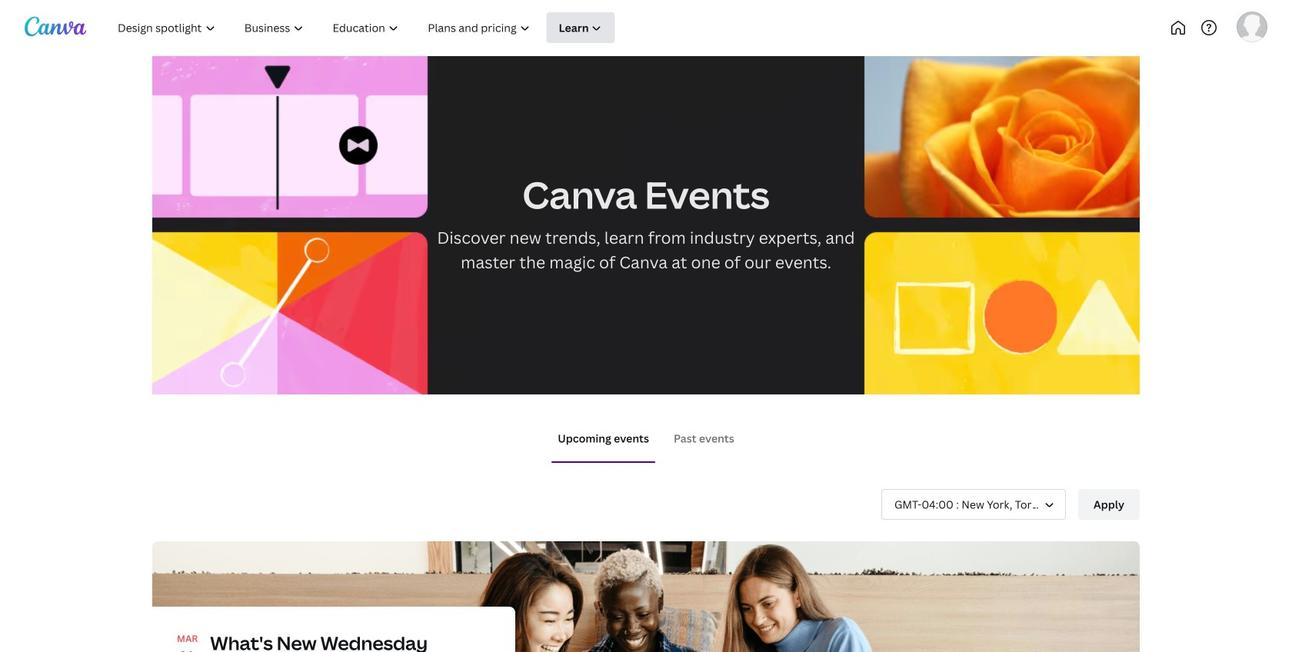 Task type: locate. For each thing, give the bounding box(es) containing it.
top level navigation element
[[105, 12, 667, 43]]



Task type: vqa. For each thing, say whether or not it's contained in the screenshot.
group
no



